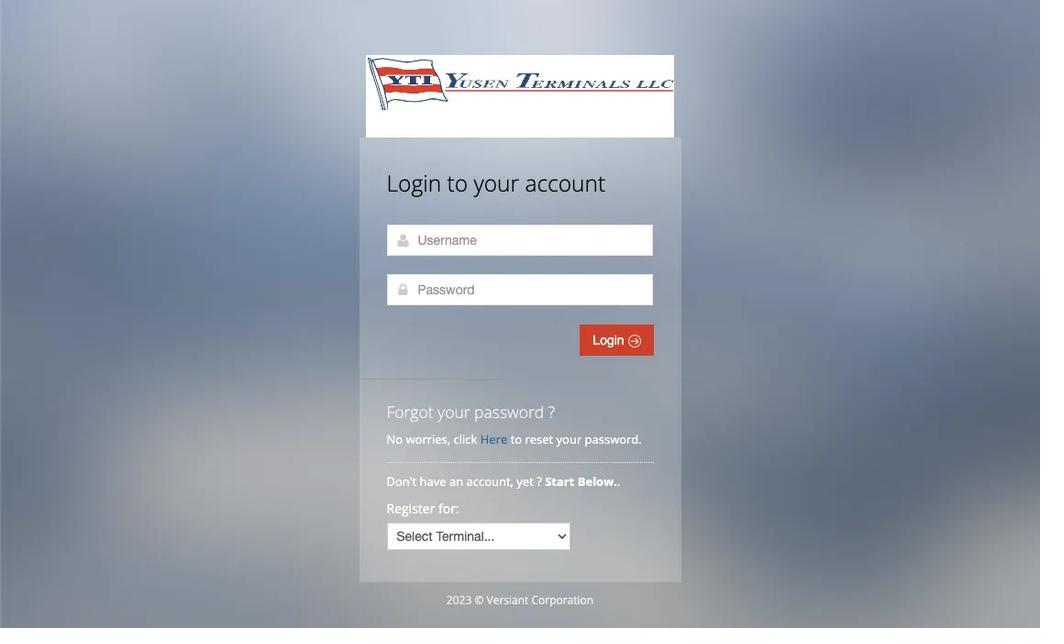 Task type: vqa. For each thing, say whether or not it's contained in the screenshot.
Payment
no



Task type: locate. For each thing, give the bounding box(es) containing it.
login inside button
[[593, 333, 628, 348]]

0 vertical spatial to
[[447, 168, 468, 198]]

1 horizontal spatial login
[[593, 333, 628, 348]]

1 vertical spatial login
[[593, 333, 628, 348]]

swapright image
[[628, 335, 641, 348]]

don't
[[387, 473, 417, 490]]

lock image
[[396, 282, 410, 297]]

login
[[387, 168, 441, 198], [593, 333, 628, 348]]

1 horizontal spatial to
[[511, 431, 522, 448]]

? right yet
[[537, 473, 542, 490]]

2 horizontal spatial your
[[556, 431, 582, 448]]

don't have an account, yet ? start below. .
[[387, 473, 624, 490]]

an
[[449, 473, 463, 490]]

your right reset
[[556, 431, 582, 448]]

register
[[387, 500, 435, 517]]

to right here
[[511, 431, 522, 448]]

? up reset
[[548, 401, 555, 423]]

below.
[[578, 473, 617, 490]]

1 vertical spatial ?
[[537, 473, 542, 490]]

account
[[525, 168, 605, 198]]

1 horizontal spatial ?
[[548, 401, 555, 423]]

0 vertical spatial ?
[[548, 401, 555, 423]]

0 horizontal spatial login
[[387, 168, 441, 198]]

login for login
[[593, 333, 628, 348]]

to
[[447, 168, 468, 198], [511, 431, 522, 448]]

here link
[[480, 431, 507, 448]]

forgot your password ? no worries, click here to reset your password.
[[387, 401, 642, 448]]

©
[[475, 592, 484, 608]]

your
[[474, 168, 519, 198], [438, 401, 470, 423], [556, 431, 582, 448]]

1 vertical spatial your
[[438, 401, 470, 423]]

your up click
[[438, 401, 470, 423]]

0 horizontal spatial your
[[438, 401, 470, 423]]

Password password field
[[387, 274, 653, 305]]

login for login to your account
[[387, 168, 441, 198]]

1 vertical spatial to
[[511, 431, 522, 448]]

2 vertical spatial your
[[556, 431, 582, 448]]

for:
[[438, 500, 459, 517]]

1 horizontal spatial your
[[474, 168, 519, 198]]

?
[[548, 401, 555, 423], [537, 473, 542, 490]]

0 vertical spatial your
[[474, 168, 519, 198]]

0 vertical spatial login
[[387, 168, 441, 198]]

your up username text box
[[474, 168, 519, 198]]

to up username text box
[[447, 168, 468, 198]]



Task type: describe. For each thing, give the bounding box(es) containing it.
yet
[[517, 473, 534, 490]]

2023
[[447, 592, 472, 608]]

click
[[454, 431, 477, 448]]

corporation
[[531, 592, 594, 608]]

reset
[[525, 431, 553, 448]]

0 horizontal spatial ?
[[537, 473, 542, 490]]

have
[[420, 473, 446, 490]]

2023 © versiant corporation
[[447, 592, 594, 608]]

password
[[474, 401, 544, 423]]

worries,
[[406, 431, 450, 448]]

versiant
[[487, 592, 529, 608]]

user image
[[396, 233, 410, 248]]

account,
[[466, 473, 514, 490]]

login button
[[580, 325, 653, 356]]

? inside forgot your password ? no worries, click here to reset your password.
[[548, 401, 555, 423]]

no
[[387, 431, 403, 448]]

forgot
[[387, 401, 433, 423]]

Username text field
[[387, 225, 653, 256]]

0 horizontal spatial to
[[447, 168, 468, 198]]

.
[[617, 473, 620, 490]]

start
[[545, 473, 574, 490]]

to inside forgot your password ? no worries, click here to reset your password.
[[511, 431, 522, 448]]

login to your account
[[387, 168, 605, 198]]

register for:
[[387, 500, 459, 517]]

password.
[[585, 431, 642, 448]]

here
[[480, 431, 507, 448]]



